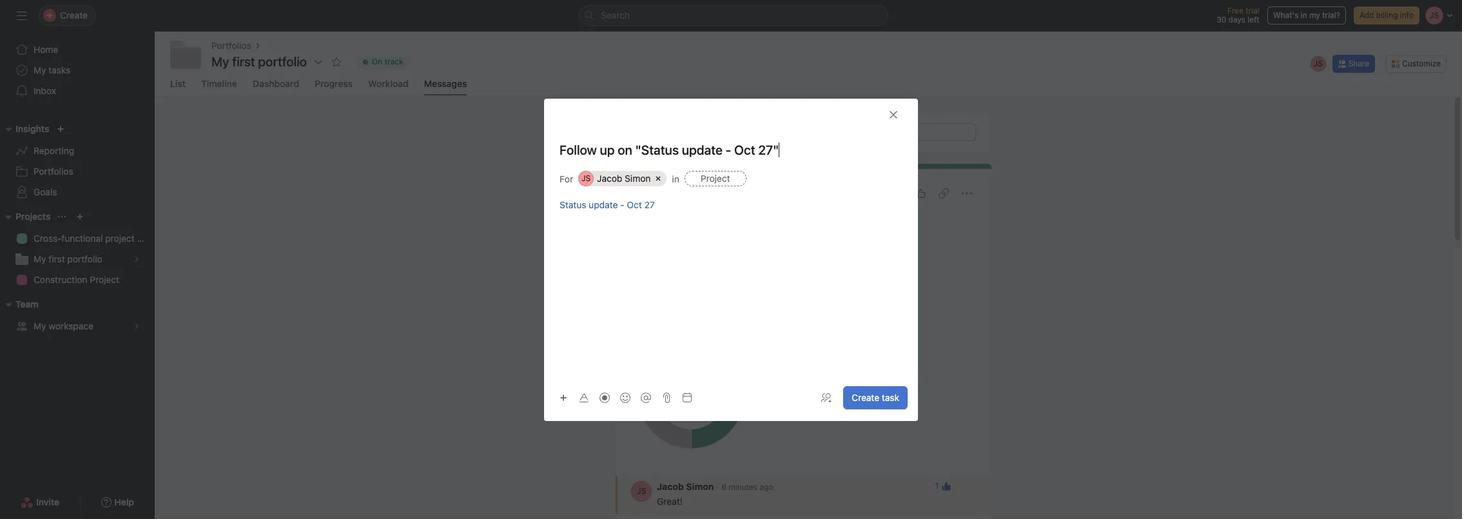 Task type: describe. For each thing, give the bounding box(es) containing it.
js button
[[631, 481, 652, 502]]

in inside button
[[1301, 10, 1308, 20]]

jacob simon · 6 minutes ago
[[657, 481, 773, 492]]

dashboard link
[[253, 78, 299, 95]]

info
[[1400, 10, 1414, 20]]

construction project link
[[8, 270, 147, 290]]

close this dialog image
[[889, 109, 899, 120]]

simon for jacob simon
[[625, 172, 651, 183]]

inbox
[[34, 85, 56, 96]]

recent
[[786, 400, 809, 409]]

home
[[34, 44, 58, 55]]

first portfolio
[[232, 54, 307, 69]]

timeline link
[[201, 78, 237, 95]]

insights element
[[0, 117, 155, 205]]

1 vertical spatial in
[[672, 173, 679, 184]]

jacob simon
[[597, 172, 651, 183]]

jacob simon link
[[657, 481, 714, 492]]

insert an object image
[[560, 394, 567, 402]]

0 horizontal spatial update
[[589, 199, 618, 210]]

project
[[105, 233, 135, 244]]

6
[[722, 482, 727, 492]]

1 horizontal spatial update
[[672, 186, 712, 201]]

home link
[[8, 39, 147, 60]]

list
[[170, 78, 186, 89]]

formatting image
[[579, 393, 589, 403]]

js inside js button
[[637, 486, 646, 496]]

1 horizontal spatial -
[[715, 186, 721, 201]]

team
[[15, 299, 38, 310]]

left
[[1248, 15, 1260, 25]]

search
[[601, 10, 630, 21]]

attach a file or paste an image image
[[662, 392, 672, 403]]

invite button
[[12, 491, 68, 514]]

0 horizontal spatial project
[[90, 274, 119, 285]]

0 horizontal spatial oct
[[627, 199, 642, 210]]

27 for status update - oct 27 'link' underneath task name text box at the top of the page
[[748, 186, 763, 201]]

1
[[935, 481, 939, 491]]

projects element
[[0, 205, 155, 293]]

ago
[[760, 482, 773, 492]]

select due date image
[[682, 392, 693, 403]]

insights button
[[0, 121, 49, 137]]

my workspace
[[34, 320, 93, 331]]

days
[[1229, 15, 1246, 25]]

dashboard
[[253, 78, 299, 89]]

construction
[[34, 274, 87, 285]]

add billing info
[[1360, 10, 1414, 20]]

team button
[[0, 297, 38, 312]]

workload
[[368, 78, 409, 89]]

js right for
[[582, 173, 591, 183]]

free trial 30 days left
[[1217, 6, 1260, 25]]

my first portfolio link
[[8, 249, 147, 270]]

status update - oct 27 link down task name text box at the top of the page
[[631, 186, 763, 201]]

add
[[1360, 10, 1374, 20]]

no recent updates
[[773, 400, 841, 409]]

cross-functional project plan link
[[8, 228, 155, 249]]

my
[[1310, 10, 1320, 20]]

0 vertical spatial portfolios link
[[211, 39, 251, 53]]

30
[[1217, 15, 1227, 25]]

my for my workspace
[[34, 320, 46, 331]]

what's in my trial?
[[1273, 10, 1341, 20]]

invite
[[36, 496, 59, 507]]

record a video image
[[600, 393, 610, 403]]

construction project
[[34, 274, 119, 285]]

what's
[[1273, 10, 1299, 20]]

teams element
[[0, 293, 155, 339]]

add followers image
[[822, 392, 832, 403]]

no
[[773, 400, 783, 409]]

0 horizontal spatial -
[[620, 199, 625, 210]]

for
[[560, 173, 573, 184]]

updates
[[811, 400, 841, 409]]

plan
[[137, 233, 155, 244]]

my for my first portfolio
[[34, 253, 46, 264]]

reporting link
[[8, 141, 147, 161]]

billing
[[1377, 10, 1398, 20]]

my tasks
[[34, 64, 71, 75]]

progress link
[[315, 78, 353, 95]]

1 horizontal spatial project
[[701, 172, 730, 183]]

what's in my trial? button
[[1268, 6, 1346, 25]]



Task type: locate. For each thing, give the bounding box(es) containing it.
status update - oct 27 down task name text box at the top of the page
[[631, 186, 763, 201]]

my first portfolio
[[34, 253, 102, 264]]

goals link
[[8, 182, 147, 202]]

oct down jacob simon
[[627, 199, 642, 210]]

1 horizontal spatial oct
[[724, 186, 745, 201]]

project down task name text box at the top of the page
[[701, 172, 730, 183]]

0 horizontal spatial status
[[560, 199, 586, 210]]

hide sidebar image
[[17, 10, 27, 21]]

portfolios up the my first portfolio
[[211, 40, 251, 51]]

1 vertical spatial project
[[90, 274, 119, 285]]

status update - oct 27 down jacob simon
[[560, 199, 655, 210]]

cross-functional project plan
[[34, 233, 155, 244]]

share
[[1349, 58, 1370, 68]]

0 vertical spatial project
[[701, 172, 730, 183]]

project
[[701, 172, 730, 183], [90, 274, 119, 285]]

jacob right for
[[597, 172, 622, 183]]

update down task name text box at the top of the page
[[672, 186, 712, 201]]

1 horizontal spatial 27
[[748, 186, 763, 201]]

workload link
[[368, 78, 409, 95]]

0 horizontal spatial simon
[[625, 172, 651, 183]]

minutes
[[729, 482, 758, 492]]

update
[[672, 186, 712, 201], [589, 199, 618, 210]]

simon for jacob simon · 6 minutes ago
[[686, 481, 714, 492]]

1 vertical spatial simon
[[686, 481, 714, 492]]

portfolios link inside insights element
[[8, 161, 147, 182]]

task
[[882, 392, 900, 403]]

my for my tasks
[[34, 64, 46, 75]]

0 vertical spatial portfolios
[[211, 40, 251, 51]]

create
[[852, 392, 880, 403]]

0 horizontal spatial portfolios
[[34, 166, 73, 177]]

functional
[[61, 233, 103, 244]]

insights
[[15, 123, 49, 134]]

add billing info button
[[1354, 6, 1420, 25]]

my left first
[[34, 253, 46, 264]]

1 horizontal spatial portfolios link
[[211, 39, 251, 53]]

1 horizontal spatial in
[[1301, 10, 1308, 20]]

status down jacob simon
[[631, 186, 669, 201]]

my left tasks
[[34, 64, 46, 75]]

inbox link
[[8, 81, 147, 101]]

simon
[[625, 172, 651, 183], [686, 481, 714, 492]]

0 horizontal spatial 27
[[645, 199, 655, 210]]

messages
[[424, 78, 467, 89]]

js
[[1314, 58, 1323, 68], [582, 173, 591, 183], [637, 218, 646, 228], [637, 486, 646, 496]]

my up timeline
[[211, 54, 229, 69]]

Task name text field
[[544, 141, 918, 159]]

1 button
[[931, 477, 956, 495]]

1 horizontal spatial simon
[[686, 481, 714, 492]]

my down team
[[34, 320, 46, 331]]

status update - oct 27 link
[[631, 186, 763, 201], [560, 199, 655, 210]]

my inside global element
[[34, 64, 46, 75]]

my tasks link
[[8, 60, 147, 81]]

1 horizontal spatial jacob
[[657, 481, 684, 492]]

emoji image
[[620, 393, 631, 403]]

my workspace link
[[8, 316, 147, 337]]

0 vertical spatial simon
[[625, 172, 651, 183]]

-
[[715, 186, 721, 201], [620, 199, 625, 210]]

js down jacob simon
[[637, 218, 646, 228]]

list link
[[170, 78, 186, 95]]

status down for
[[560, 199, 586, 210]]

create task button
[[843, 386, 908, 409]]

in right jacob simon
[[672, 173, 679, 184]]

js left share button
[[1314, 58, 1323, 68]]

oct
[[724, 186, 745, 201], [627, 199, 642, 210]]

my inside teams element
[[34, 320, 46, 331]]

portfolios link up the my first portfolio
[[211, 39, 251, 53]]

0 vertical spatial in
[[1301, 10, 1308, 20]]

projects button
[[0, 209, 51, 224]]

1 vertical spatial portfolios link
[[8, 161, 147, 182]]

at mention image
[[641, 393, 651, 403]]

·
[[717, 481, 719, 492]]

in
[[1301, 10, 1308, 20], [672, 173, 679, 184]]

search list box
[[579, 5, 889, 26]]

1 vertical spatial portfolios
[[34, 166, 73, 177]]

reporting
[[34, 145, 74, 156]]

timeline
[[201, 78, 237, 89]]

global element
[[0, 32, 155, 109]]

jacob up great!
[[657, 481, 684, 492]]

share button
[[1333, 54, 1376, 73]]

1 horizontal spatial portfolios
[[211, 40, 251, 51]]

great!
[[657, 496, 683, 507]]

create task
[[852, 392, 900, 403]]

my for my first portfolio
[[211, 54, 229, 69]]

1 vertical spatial jacob
[[657, 481, 684, 492]]

0 vertical spatial jacob
[[597, 172, 622, 183]]

- down task name text box at the top of the page
[[715, 186, 721, 201]]

first
[[49, 253, 65, 264]]

- down jacob simon
[[620, 199, 625, 210]]

in left my
[[1301, 10, 1308, 20]]

status update - oct 27
[[631, 186, 763, 201], [560, 199, 655, 210]]

goals
[[34, 186, 57, 197]]

my first portfolio
[[211, 54, 307, 69]]

status update - oct 27 link down jacob simon
[[560, 199, 655, 210]]

0 horizontal spatial portfolios link
[[8, 161, 147, 182]]

update down jacob simon
[[589, 199, 618, 210]]

0 horizontal spatial jacob
[[597, 172, 622, 183]]

trial?
[[1323, 10, 1341, 20]]

progress
[[315, 78, 353, 89]]

workspace
[[49, 320, 93, 331]]

0 horizontal spatial in
[[672, 173, 679, 184]]

jacob for jacob simon
[[597, 172, 622, 183]]

27 for status update - oct 27 'link' below jacob simon
[[645, 199, 655, 210]]

jacob for jacob simon · 6 minutes ago
[[657, 481, 684, 492]]

cross-
[[34, 233, 61, 244]]

copy link image
[[939, 188, 949, 199]]

0 likes. click to like this task image
[[916, 188, 926, 199]]

jacob
[[597, 172, 622, 183], [657, 481, 684, 492]]

portfolios inside insights element
[[34, 166, 73, 177]]

27 down jacob simon
[[645, 199, 655, 210]]

27 down task name text box at the top of the page
[[748, 186, 763, 201]]

search button
[[579, 5, 889, 26]]

27
[[748, 186, 763, 201], [645, 199, 655, 210]]

portfolios
[[211, 40, 251, 51], [34, 166, 73, 177]]

messages link
[[424, 78, 467, 95]]

add to starred image
[[331, 57, 342, 67]]

project down portfolio
[[90, 274, 119, 285]]

my inside 'link'
[[34, 253, 46, 264]]

oct down task name text box at the top of the page
[[724, 186, 745, 201]]

status
[[631, 186, 669, 201], [560, 199, 586, 210]]

js left great!
[[637, 486, 646, 496]]

portfolio
[[67, 253, 102, 264]]

my
[[211, 54, 229, 69], [34, 64, 46, 75], [34, 253, 46, 264], [34, 320, 46, 331]]

show options image
[[313, 57, 324, 67]]

free
[[1228, 6, 1244, 15]]

toolbar
[[555, 388, 658, 407]]

projects
[[15, 211, 51, 222]]

tasks
[[49, 64, 71, 75]]

portfolios down reporting at the left
[[34, 166, 73, 177]]

trial
[[1246, 6, 1260, 15]]

portfolios link down reporting at the left
[[8, 161, 147, 182]]

1 horizontal spatial status
[[631, 186, 669, 201]]



Task type: vqa. For each thing, say whether or not it's contained in the screenshot.
The Timeline
yes



